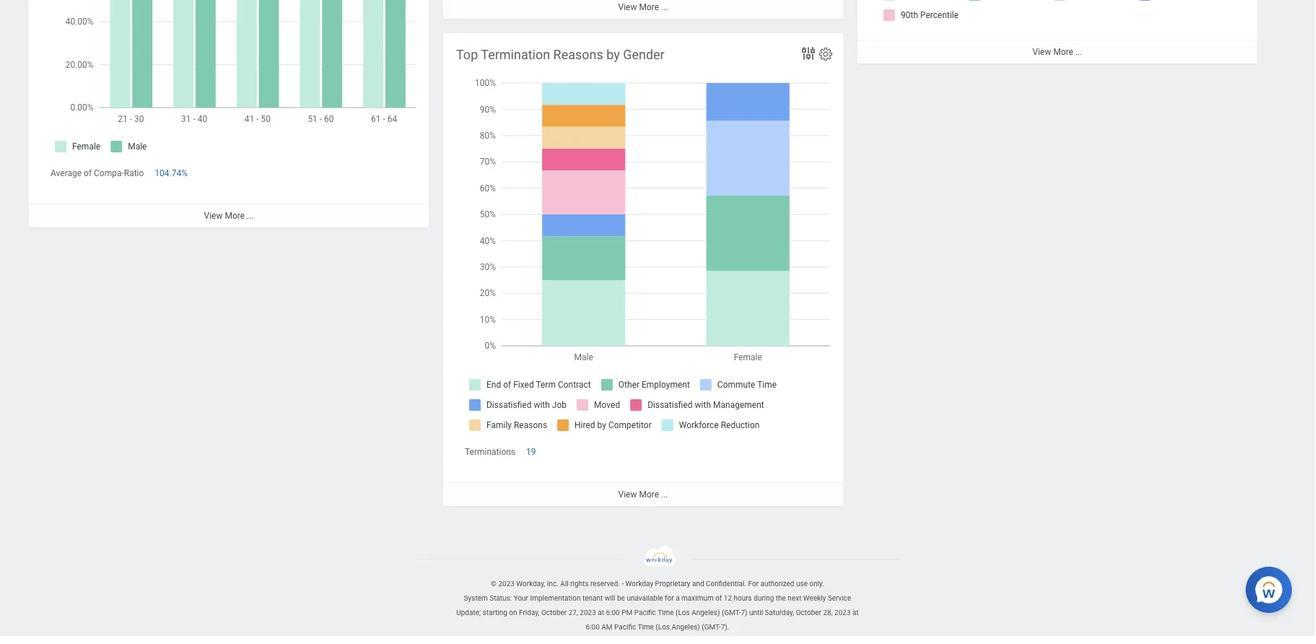 Task type: locate. For each thing, give the bounding box(es) containing it.
0 vertical spatial pacific
[[634, 609, 656, 617]]

19
[[526, 447, 536, 457]]

2023 right ©
[[498, 580, 515, 588]]

time down 'for'
[[658, 609, 674, 617]]

more
[[639, 2, 659, 12], [1054, 47, 1074, 57], [225, 211, 245, 221], [639, 490, 659, 500]]

2023 right 28,
[[835, 609, 851, 617]]

at right 28,
[[853, 609, 859, 617]]

ratio
[[124, 168, 144, 178]]

will
[[605, 594, 615, 602]]

service
[[828, 594, 851, 602]]

1 vertical spatial 6:00
[[586, 623, 600, 631]]

gender
[[623, 47, 665, 62]]

pacific down unavailable
[[634, 609, 656, 617]]

your
[[514, 594, 528, 602]]

angeles) down a
[[672, 623, 700, 631]]

starting
[[483, 609, 507, 617]]

termination
[[481, 47, 550, 62]]

1 horizontal spatial of
[[716, 594, 722, 602]]

(gmt- down maximum
[[702, 623, 721, 631]]

more inside 'top termination reasons by gender' element
[[639, 490, 659, 500]]

of inside © 2023 workday, inc. all rights reserved. - workday proprietary and confidential. for authorized use only. system status: your implementation tenant will be unavailable for a maximum of 12 hours during the next weekly service update; starting on friday, october 27, 2023 at 6:00 pm pacific time (los angeles) (gmt-7) until saturday, october 28, 2023 at 6:00 am pacific time (los angeles) (gmt-7).
[[716, 594, 722, 602]]

1 vertical spatial of
[[716, 594, 722, 602]]

reasons
[[553, 47, 603, 62]]

1 october from the left
[[541, 609, 567, 617]]

1 horizontal spatial time
[[658, 609, 674, 617]]

weekly
[[803, 594, 826, 602]]

friday,
[[519, 609, 540, 617]]

pacific down pm
[[614, 623, 636, 631]]

6:00 left pm
[[606, 609, 620, 617]]

6:00
[[606, 609, 620, 617], [586, 623, 600, 631]]

0 vertical spatial of
[[84, 168, 92, 178]]

average
[[51, 168, 82, 178]]

7)
[[741, 609, 748, 617]]

0 vertical spatial (los
[[676, 609, 690, 617]]

time down unavailable
[[638, 623, 654, 631]]

©
[[491, 580, 497, 588]]

only.
[[810, 580, 824, 588]]

0 horizontal spatial 6:00
[[586, 623, 600, 631]]

0 horizontal spatial time
[[638, 623, 654, 631]]

-
[[622, 580, 624, 588]]

angeles) down maximum
[[692, 609, 720, 617]]

compa-
[[94, 168, 124, 178]]

october down the weekly
[[796, 609, 822, 617]]

1 vertical spatial (gmt-
[[702, 623, 721, 631]]

2 october from the left
[[796, 609, 822, 617]]

1 horizontal spatial 2023
[[580, 609, 596, 617]]

0 vertical spatial (gmt-
[[722, 609, 741, 617]]

1 horizontal spatial (gmt-
[[722, 609, 741, 617]]

6:00 left am
[[586, 623, 600, 631]]

status:
[[490, 594, 512, 602]]

october
[[541, 609, 567, 617], [796, 609, 822, 617]]

104.74% button
[[155, 168, 190, 179]]

0 vertical spatial 6:00
[[606, 609, 620, 617]]

configure top termination reasons by gender image
[[818, 46, 834, 62]]

hours
[[734, 594, 752, 602]]

inc.
[[547, 580, 559, 588]]

view
[[618, 2, 637, 12], [1033, 47, 1051, 57], [204, 211, 223, 221], [618, 490, 637, 500]]

unavailable
[[627, 594, 663, 602]]

1 horizontal spatial 6:00
[[606, 609, 620, 617]]

pacific
[[634, 609, 656, 617], [614, 623, 636, 631]]

2023
[[498, 580, 515, 588], [580, 609, 596, 617], [835, 609, 851, 617]]

1 horizontal spatial october
[[796, 609, 822, 617]]

of
[[84, 168, 92, 178], [716, 594, 722, 602]]

view more ... link
[[443, 0, 843, 19], [858, 40, 1258, 64], [29, 204, 429, 228], [443, 482, 843, 506]]

proprietary
[[655, 580, 691, 588]]

0 horizontal spatial at
[[598, 609, 604, 617]]

view more ...
[[618, 2, 668, 12], [1033, 47, 1083, 57], [204, 211, 254, 221], [618, 490, 668, 500]]

pm
[[622, 609, 633, 617]]

... inside 'top termination reasons by gender' element
[[661, 490, 668, 500]]

1 horizontal spatial at
[[853, 609, 859, 617]]

(los
[[676, 609, 690, 617], [656, 623, 670, 631]]

0 horizontal spatial (los
[[656, 623, 670, 631]]

at
[[598, 609, 604, 617], [853, 609, 859, 617]]

28,
[[823, 609, 833, 617]]

of left compa-
[[84, 168, 92, 178]]

system
[[464, 594, 488, 602]]

time
[[658, 609, 674, 617], [638, 623, 654, 631]]

october down implementation
[[541, 609, 567, 617]]

0 horizontal spatial 2023
[[498, 580, 515, 588]]

at up am
[[598, 609, 604, 617]]

view more ... inside 'top termination reasons by gender' element
[[618, 490, 668, 500]]

2023 right 27,
[[580, 609, 596, 617]]

angeles)
[[692, 609, 720, 617], [672, 623, 700, 631]]

use
[[796, 580, 808, 588]]

during
[[754, 594, 774, 602]]

footer
[[0, 546, 1315, 635]]

for
[[748, 580, 759, 588]]

update;
[[456, 609, 481, 617]]

be
[[617, 594, 625, 602]]

2 horizontal spatial 2023
[[835, 609, 851, 617]]

am
[[602, 623, 613, 631]]

0 horizontal spatial october
[[541, 609, 567, 617]]

tenant
[[583, 594, 603, 602]]

(los down a
[[676, 609, 690, 617]]

authorized
[[761, 580, 795, 588]]

average of compa-ratio
[[51, 168, 144, 178]]

(gmt- down 12
[[722, 609, 741, 617]]

0 horizontal spatial of
[[84, 168, 92, 178]]

of left 12
[[716, 594, 722, 602]]

(gmt-
[[722, 609, 741, 617], [702, 623, 721, 631]]

(los down 'for'
[[656, 623, 670, 631]]

...
[[661, 2, 668, 12], [1076, 47, 1083, 57], [247, 211, 254, 221], [661, 490, 668, 500]]



Task type: describe. For each thing, give the bounding box(es) containing it.
more inside leadership diversity benchmarks element
[[1054, 47, 1074, 57]]

... inside 'avg. compa-ratio by gender & age group' element
[[247, 211, 254, 221]]

© 2023 workday, inc. all rights reserved. - workday proprietary and confidential. for authorized use only. system status: your implementation tenant will be unavailable for a maximum of 12 hours during the next weekly service update; starting on friday, october 27, 2023 at 6:00 pm pacific time (los angeles) (gmt-7) until saturday, october 28, 2023 at 6:00 am pacific time (los angeles) (gmt-7).
[[456, 580, 859, 631]]

view inside 'avg. compa-ratio by gender & age group' element
[[204, 211, 223, 221]]

a
[[676, 594, 680, 602]]

27,
[[569, 609, 578, 617]]

0 horizontal spatial (gmt-
[[702, 623, 721, 631]]

1 vertical spatial (los
[[656, 623, 670, 631]]

reserved.
[[591, 580, 620, 588]]

and
[[692, 580, 704, 588]]

104.74%
[[155, 168, 188, 178]]

top termination reasons by gender
[[456, 47, 665, 62]]

implementation
[[530, 594, 581, 602]]

confidential.
[[706, 580, 746, 588]]

1 vertical spatial pacific
[[614, 623, 636, 631]]

saturday,
[[765, 609, 794, 617]]

1 horizontal spatial (los
[[676, 609, 690, 617]]

view more ... inside leadership diversity benchmarks element
[[1033, 47, 1083, 57]]

the
[[776, 594, 786, 602]]

1 vertical spatial time
[[638, 623, 654, 631]]

footer containing © 2023 workday, inc. all rights reserved. - workday proprietary and confidential. for authorized use only. system status: your implementation tenant will be unavailable for a maximum of 12 hours during the next weekly service update; starting on friday, october 27, 2023 at 6:00 pm pacific time (los angeles) (gmt-7) until saturday, october 28, 2023 at 6:00 am pacific time (los angeles) (gmt-7).
[[0, 546, 1315, 635]]

7).
[[721, 623, 729, 631]]

2 at from the left
[[853, 609, 859, 617]]

for
[[665, 594, 674, 602]]

by
[[607, 47, 620, 62]]

workday,
[[516, 580, 545, 588]]

rights
[[570, 580, 589, 588]]

configure and view chart data image
[[800, 45, 817, 62]]

0 vertical spatial angeles)
[[692, 609, 720, 617]]

0 vertical spatial time
[[658, 609, 674, 617]]

all
[[560, 580, 569, 588]]

1 vertical spatial angeles)
[[672, 623, 700, 631]]

until
[[749, 609, 763, 617]]

1 at from the left
[[598, 609, 604, 617]]

avg. compa-ratio by gender & age group element
[[29, 0, 429, 228]]

more inside 'avg. compa-ratio by gender & age group' element
[[225, 211, 245, 221]]

workday
[[626, 580, 653, 588]]

maximum
[[682, 594, 714, 602]]

leadership diversity benchmarks element
[[858, 0, 1258, 64]]

terminations
[[465, 447, 516, 457]]

next
[[788, 594, 802, 602]]

view inside leadership diversity benchmarks element
[[1033, 47, 1051, 57]]

... inside leadership diversity benchmarks element
[[1076, 47, 1083, 57]]

view inside 'top termination reasons by gender' element
[[618, 490, 637, 500]]

12
[[724, 594, 732, 602]]

view more ... inside 'avg. compa-ratio by gender & age group' element
[[204, 211, 254, 221]]

top
[[456, 47, 478, 62]]

top termination reasons by gender element
[[443, 33, 843, 506]]

on
[[509, 609, 517, 617]]

19 button
[[526, 446, 538, 458]]

of inside 'avg. compa-ratio by gender & age group' element
[[84, 168, 92, 178]]



Task type: vqa. For each thing, say whether or not it's contained in the screenshot.
plus image associated with Operational Decisions
no



